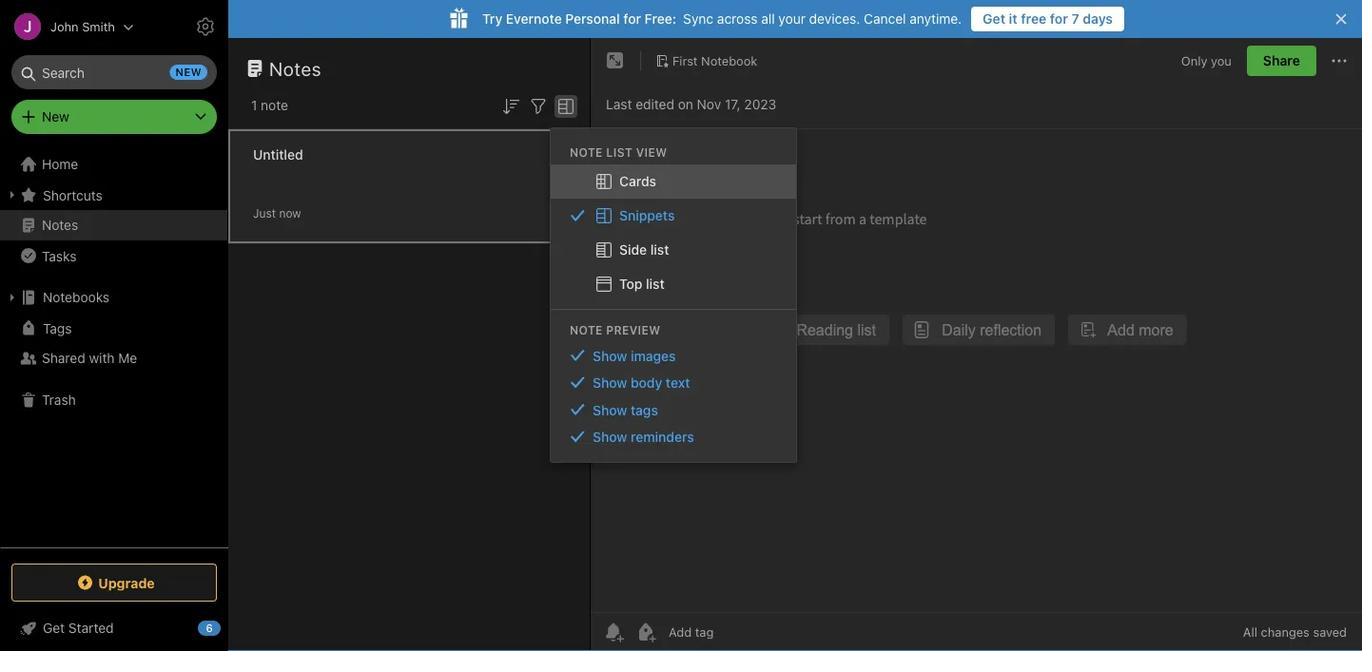 Task type: describe. For each thing, give the bounding box(es) containing it.
show for show images
[[593, 348, 627, 364]]

cancel
[[864, 11, 906, 27]]

show for show reminders
[[593, 429, 627, 445]]

untitled
[[253, 147, 303, 163]]

Help and Learning task checklist field
[[0, 614, 228, 644]]

list for side list
[[651, 242, 669, 257]]

note for note list view
[[570, 145, 603, 159]]

new
[[176, 66, 202, 78]]

body
[[631, 375, 662, 391]]

top
[[619, 276, 643, 292]]

show for show body text
[[593, 375, 627, 391]]

snippets link
[[551, 199, 796, 233]]

side list
[[619, 242, 669, 257]]

try evernote personal for free: sync across all your devices. cancel anytime.
[[482, 11, 962, 27]]

on
[[678, 97, 694, 112]]

home link
[[0, 149, 228, 180]]

tags button
[[0, 313, 227, 343]]

share button
[[1247, 46, 1317, 76]]

shortcuts
[[43, 187, 103, 203]]

6
[[206, 623, 213, 635]]

1 note
[[251, 98, 288, 113]]

free:
[[645, 11, 677, 27]]

add a reminder image
[[602, 621, 625, 644]]

first notebook button
[[649, 48, 764, 74]]

for for free:
[[624, 11, 641, 27]]

note for note preview
[[570, 323, 603, 337]]

notebooks
[[43, 290, 110, 305]]

only you
[[1182, 54, 1232, 68]]

cards menu item
[[551, 164, 796, 199]]

notes link
[[0, 210, 227, 241]]

snippets
[[619, 207, 675, 223]]

list
[[606, 145, 633, 159]]

personal
[[566, 11, 620, 27]]

dropdown list menu containing cards
[[551, 164, 796, 301]]

get it free for 7 days
[[983, 11, 1113, 27]]

first notebook
[[673, 53, 758, 68]]

with
[[89, 351, 115, 366]]

text
[[666, 375, 690, 391]]

17,
[[725, 97, 741, 112]]

tasks
[[42, 248, 76, 264]]

all
[[761, 11, 775, 27]]

show images
[[593, 348, 676, 364]]

new button
[[11, 100, 217, 134]]

shared
[[42, 351, 85, 366]]

share
[[1263, 53, 1301, 69]]

show body text link
[[551, 369, 796, 397]]

tags
[[631, 402, 658, 418]]

More actions field
[[1328, 46, 1351, 76]]

show images link
[[551, 342, 796, 369]]

john smith
[[50, 20, 115, 34]]

me
[[118, 351, 137, 366]]

show for show tags
[[593, 402, 627, 418]]

note preview
[[570, 323, 661, 337]]

your
[[779, 11, 806, 27]]

view
[[636, 145, 667, 159]]

across
[[717, 11, 758, 27]]

cards
[[619, 173, 657, 189]]

shared with me
[[42, 351, 137, 366]]

upgrade button
[[11, 564, 217, 602]]

upgrade
[[98, 575, 155, 591]]

side list link
[[551, 233, 796, 267]]

devices.
[[809, 11, 860, 27]]

expand notebooks image
[[5, 290, 20, 305]]

get for get it free for 7 days
[[983, 11, 1006, 27]]

notebook
[[701, 53, 758, 68]]

sync
[[683, 11, 714, 27]]

get for get started
[[43, 621, 65, 637]]

tasks button
[[0, 241, 227, 271]]

trash link
[[0, 385, 227, 416]]

try
[[482, 11, 503, 27]]

john
[[50, 20, 79, 34]]

only
[[1182, 54, 1208, 68]]

smith
[[82, 20, 115, 34]]



Task type: locate. For each thing, give the bounding box(es) containing it.
reminders
[[631, 429, 694, 445]]

3 show from the top
[[593, 402, 627, 418]]

evernote
[[506, 11, 562, 27]]

show reminders link
[[551, 424, 796, 451]]

top list link
[[551, 267, 796, 301]]

top list
[[619, 276, 665, 292]]

add tag image
[[635, 621, 657, 644]]

list right side
[[651, 242, 669, 257]]

list right top
[[646, 276, 665, 292]]

changes
[[1261, 626, 1310, 640]]

list inside top list link
[[646, 276, 665, 292]]

Add filters field
[[527, 93, 550, 118]]

show reminders
[[593, 429, 694, 445]]

show inside show tags link
[[593, 402, 627, 418]]

show inside show body text link
[[593, 375, 627, 391]]

started
[[68, 621, 114, 637]]

show up show tags
[[593, 375, 627, 391]]

list
[[651, 242, 669, 257], [646, 276, 665, 292]]

just now
[[253, 207, 301, 220]]

0 vertical spatial notes
[[269, 57, 322, 79]]

edited
[[636, 97, 675, 112]]

note window element
[[591, 38, 1363, 652]]

tree containing home
[[0, 149, 228, 547]]

get inside help and learning task checklist field
[[43, 621, 65, 637]]

note
[[261, 98, 288, 113]]

show left "tags"
[[593, 402, 627, 418]]

2 dropdown list menu from the top
[[551, 342, 796, 451]]

all changes saved
[[1243, 626, 1347, 640]]

notes inside notes link
[[42, 217, 78, 233]]

add filters image
[[527, 95, 550, 118]]

tags
[[43, 320, 72, 336]]

7
[[1072, 11, 1080, 27]]

0 vertical spatial note
[[570, 145, 603, 159]]

dropdown list menu
[[551, 164, 796, 301], [551, 342, 796, 451]]

get started
[[43, 621, 114, 637]]

last edited on nov 17, 2023
[[606, 97, 777, 112]]

get
[[983, 11, 1006, 27], [43, 621, 65, 637]]

new
[[42, 109, 69, 125]]

show body text
[[593, 375, 690, 391]]

home
[[42, 157, 78, 172]]

dropdown list menu containing show images
[[551, 342, 796, 451]]

show down the 'note preview'
[[593, 348, 627, 364]]

1 horizontal spatial notes
[[269, 57, 322, 79]]

it
[[1009, 11, 1018, 27]]

notebooks link
[[0, 283, 227, 313]]

1 vertical spatial list
[[646, 276, 665, 292]]

nov
[[697, 97, 721, 112]]

anytime.
[[910, 11, 962, 27]]

new search field
[[25, 55, 207, 89]]

get it free for 7 days button
[[972, 7, 1125, 31]]

for inside button
[[1050, 11, 1068, 27]]

note left list
[[570, 145, 603, 159]]

notes up note
[[269, 57, 322, 79]]

images
[[631, 348, 676, 364]]

1 vertical spatial get
[[43, 621, 65, 637]]

1 vertical spatial notes
[[42, 217, 78, 233]]

note left "preview" at left
[[570, 323, 603, 337]]

1
[[251, 98, 257, 113]]

side
[[619, 242, 647, 257]]

notes
[[269, 57, 322, 79], [42, 217, 78, 233]]

tree
[[0, 149, 228, 547]]

show inside show reminders link
[[593, 429, 627, 445]]

1 horizontal spatial get
[[983, 11, 1006, 27]]

note list view
[[570, 145, 667, 159]]

1 dropdown list menu from the top
[[551, 164, 796, 301]]

tooltip
[[460, 50, 562, 88]]

just
[[253, 207, 276, 220]]

1 note from the top
[[570, 145, 603, 159]]

for for 7
[[1050, 11, 1068, 27]]

cards link
[[551, 164, 796, 199]]

notes up tasks
[[42, 217, 78, 233]]

0 vertical spatial list
[[651, 242, 669, 257]]

last
[[606, 97, 632, 112]]

Add tag field
[[667, 625, 810, 641]]

1 vertical spatial dropdown list menu
[[551, 342, 796, 451]]

shared with me link
[[0, 343, 227, 374]]

0 vertical spatial get
[[983, 11, 1006, 27]]

4 show from the top
[[593, 429, 627, 445]]

free
[[1021, 11, 1047, 27]]

trash
[[42, 392, 76, 408]]

get left started
[[43, 621, 65, 637]]

note
[[570, 145, 603, 159], [570, 323, 603, 337]]

get inside button
[[983, 11, 1006, 27]]

show tags link
[[551, 397, 796, 424]]

show tags
[[593, 402, 658, 418]]

settings image
[[194, 15, 217, 38]]

now
[[279, 207, 301, 220]]

1 show from the top
[[593, 348, 627, 364]]

click to collapse image
[[221, 617, 235, 639]]

first
[[673, 53, 698, 68]]

Sort options field
[[500, 93, 522, 118]]

for left 7
[[1050, 11, 1068, 27]]

View options field
[[550, 93, 578, 118]]

Search text field
[[25, 55, 204, 89]]

more actions image
[[1328, 49, 1351, 72]]

0 horizontal spatial get
[[43, 621, 65, 637]]

expand note image
[[604, 49, 627, 72]]

1 for from the left
[[624, 11, 641, 27]]

list for top list
[[646, 276, 665, 292]]

get left the 'it'
[[983, 11, 1006, 27]]

1 horizontal spatial for
[[1050, 11, 1068, 27]]

saved
[[1313, 626, 1347, 640]]

1 vertical spatial note
[[570, 323, 603, 337]]

you
[[1211, 54, 1232, 68]]

list inside side list link
[[651, 242, 669, 257]]

show down show tags
[[593, 429, 627, 445]]

0 horizontal spatial notes
[[42, 217, 78, 233]]

2 note from the top
[[570, 323, 603, 337]]

2023
[[744, 97, 777, 112]]

Account field
[[0, 8, 134, 46]]

2 show from the top
[[593, 375, 627, 391]]

days
[[1083, 11, 1113, 27]]

shortcuts button
[[0, 180, 227, 210]]

for left free:
[[624, 11, 641, 27]]

show inside show images link
[[593, 348, 627, 364]]

preview
[[606, 323, 661, 337]]

Note Editor text field
[[591, 129, 1363, 613]]

0 vertical spatial dropdown list menu
[[551, 164, 796, 301]]

0 horizontal spatial for
[[624, 11, 641, 27]]

2 for from the left
[[1050, 11, 1068, 27]]

all
[[1243, 626, 1258, 640]]



Task type: vqa. For each thing, say whether or not it's contained in the screenshot.
Snippets
yes



